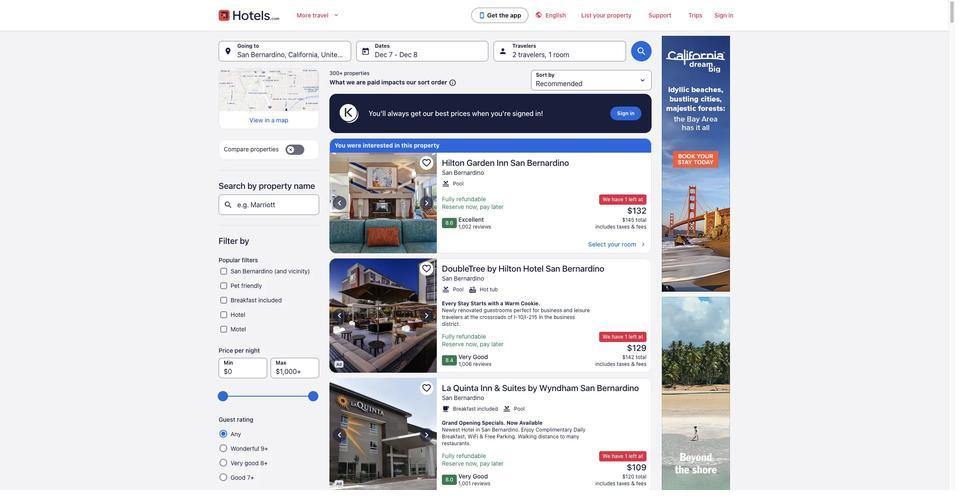 Task type: locate. For each thing, give the bounding box(es) containing it.
by right filter
[[240, 236, 249, 246]]

fully refundable reserve now, pay later up excellent
[[442, 195, 504, 210]]

1 vertical spatial fully refundable reserve now, pay later
[[442, 333, 504, 348]]

215
[[529, 314, 538, 320]]

hilton right save hilton garden inn  san bernardino to a trip checkbox
[[442, 158, 465, 168]]

pool up excellent
[[453, 180, 464, 187]]

0 vertical spatial business
[[541, 307, 562, 313]]

3 later from the top
[[492, 460, 504, 467]]

the right get
[[499, 12, 509, 19]]

properties
[[344, 70, 370, 76], [251, 145, 279, 153]]

san right garden
[[511, 158, 525, 168]]

the right 215
[[545, 314, 553, 320]]

0 horizontal spatial a
[[271, 116, 275, 124]]

now, for by
[[466, 340, 479, 348]]

1 horizontal spatial sign
[[715, 12, 727, 19]]

inn right quinta
[[481, 383, 493, 393]]

1 vertical spatial have
[[612, 333, 624, 340]]

your inside list your property link
[[593, 12, 606, 19]]

hotel up motel
[[231, 311, 245, 318]]

0 horizontal spatial sign
[[618, 110, 629, 116]]

1 vertical spatial we
[[603, 333, 611, 340]]

1 vertical spatial a
[[501, 300, 504, 307]]

very inside very good 1,001 reviews
[[459, 473, 472, 480]]

total down $132
[[636, 217, 647, 223]]

1 reserve from the top
[[442, 203, 464, 210]]

in inside button
[[265, 116, 270, 124]]

0 vertical spatial hilton
[[442, 158, 465, 168]]

0 vertical spatial reviews
[[473, 223, 492, 230]]

stay
[[458, 300, 470, 307]]

1 inside we have 1 left at $129 $142 total includes taxes & fees
[[625, 333, 628, 340]]

1 horizontal spatial properties
[[344, 70, 370, 76]]

breakfast up opening
[[453, 406, 476, 412]]

show next image for doubletree by hilton hotel san bernardino image
[[422, 310, 432, 321]]

search image
[[637, 46, 647, 56]]

1 horizontal spatial the
[[499, 12, 509, 19]]

total inside we have 1 left at $129 $142 total includes taxes & fees
[[636, 354, 647, 360]]

sign inside dropdown button
[[715, 12, 727, 19]]

medium image
[[640, 241, 647, 248]]

fully down district.
[[442, 333, 455, 340]]

fees down $132
[[637, 223, 647, 230]]

0 vertical spatial fully
[[442, 195, 455, 203]]

sign in inside dropdown button
[[715, 12, 734, 19]]

left inside we have 1 left at $132 $145 total includes taxes & fees
[[629, 196, 637, 203]]

fees for $109
[[637, 480, 647, 487]]

2 vertical spatial refundable
[[457, 452, 486, 459]]

cookie.
[[521, 300, 541, 307]]

sign in for sign in dropdown button
[[715, 12, 734, 19]]

view in a map
[[250, 116, 289, 124]]

breakfast included down friendly
[[231, 296, 282, 304]]

newly
[[442, 307, 457, 313]]

property left name
[[259, 181, 292, 191]]

fees inside we have 1 left at $129 $142 total includes taxes & fees
[[637, 361, 647, 367]]

1 now, from the top
[[466, 203, 479, 210]]

0 horizontal spatial room
[[554, 51, 570, 58]]

1
[[549, 51, 552, 58], [625, 196, 628, 203], [625, 333, 628, 340], [625, 453, 628, 459]]

1 horizontal spatial breakfast
[[453, 406, 476, 412]]

1 vertical spatial pay
[[480, 340, 490, 348]]

now, up 'very good 1,006 reviews'
[[466, 340, 479, 348]]

3 now, from the top
[[466, 460, 479, 467]]

breakfast included up opening
[[453, 406, 498, 412]]

property inside list your property link
[[608, 12, 632, 19]]

1 horizontal spatial dec
[[400, 51, 412, 58]]

list your property link
[[573, 7, 641, 24]]

left up $132
[[629, 196, 637, 203]]

in inside grand opening specials. now available newest hotel in san bernardino. enjoy complimentary daily breakfast, wifi & free parking. walking distance to many restaurants.
[[476, 426, 480, 433]]

0 vertical spatial very
[[459, 353, 472, 360]]

0 vertical spatial a
[[271, 116, 275, 124]]

total for $109
[[636, 473, 647, 480]]

in!
[[536, 110, 543, 117]]

includes inside we have 1 left at $132 $145 total includes taxes & fees
[[596, 223, 616, 230]]

total down $109 at the right of page
[[636, 473, 647, 480]]

san down select your room link
[[546, 264, 561, 273]]

very good 1,001 reviews
[[459, 473, 491, 487]]

& inside we have 1 left at $109 $120 total includes taxes & fees
[[632, 480, 635, 487]]

we inside we have 1 left at $129 $142 total includes taxes & fees
[[603, 333, 611, 340]]

2 vertical spatial hotel
[[462, 426, 475, 433]]

refundable for quinta
[[457, 452, 486, 459]]

& inside we have 1 left at $129 $142 total includes taxes & fees
[[632, 361, 635, 367]]

a inside every stay starts with a warm cookie. newly renovated guestrooms perfect for business and leisure travelers at the crossroads of i-10/i-215 in the business district.
[[501, 300, 504, 307]]

english
[[546, 12, 566, 19]]

your right list
[[593, 12, 606, 19]]

1 inside we have 1 left at $132 $145 total includes taxes & fees
[[625, 196, 628, 203]]

app
[[510, 12, 522, 19]]

taxes inside we have 1 left at $129 $142 total includes taxes & fees
[[617, 361, 630, 367]]

0 vertical spatial sign
[[715, 12, 727, 19]]

have inside we have 1 left at $132 $145 total includes taxes & fees
[[612, 196, 624, 203]]

3 pay from the top
[[480, 460, 490, 467]]

1 we from the top
[[603, 196, 611, 203]]

our left 'sort'
[[407, 78, 417, 86]]

we have 1 left at $129 $142 total includes taxes & fees
[[596, 333, 647, 367]]

good inside 'very good 1,006 reviews'
[[473, 353, 488, 360]]

now,
[[466, 203, 479, 210], [466, 340, 479, 348], [466, 460, 479, 467]]

1 horizontal spatial sign in
[[715, 12, 734, 19]]

walking
[[518, 433, 537, 440]]

1 vertical spatial our
[[423, 110, 434, 117]]

pay up 'very good 1,006 reviews'
[[480, 340, 490, 348]]

by right the 'suites'
[[528, 383, 538, 393]]

0 vertical spatial fully refundable reserve now, pay later
[[442, 195, 504, 210]]

0 vertical spatial fees
[[637, 223, 647, 230]]

1 up $109 at the right of page
[[625, 453, 628, 459]]

reviews down excellent
[[473, 223, 492, 230]]

inn inside hilton garden inn  san bernardino san bernardino
[[497, 158, 509, 168]]

& inside we have 1 left at $132 $145 total includes taxes & fees
[[632, 223, 635, 230]]

3 fully refundable reserve now, pay later from the top
[[442, 452, 504, 467]]

1 vertical spatial inn
[[481, 383, 493, 393]]

&
[[632, 223, 635, 230], [632, 361, 635, 367], [495, 383, 500, 393], [480, 433, 484, 440], [632, 480, 635, 487]]

& right wifi at the bottom of page
[[480, 433, 484, 440]]

2 left from the top
[[629, 333, 637, 340]]

refundable down district.
[[457, 333, 486, 340]]

by
[[248, 181, 257, 191], [240, 236, 249, 246], [488, 264, 497, 273], [528, 383, 538, 393]]

starts
[[471, 300, 487, 307]]

2 vertical spatial fully refundable reserve now, pay later
[[442, 452, 504, 467]]

at up $109 at the right of page
[[639, 453, 644, 459]]

1 includes from the top
[[596, 223, 616, 230]]

dec 7 - dec 8 button
[[356, 41, 489, 61]]

$1,000 and above, Maximum, Price per night text field
[[271, 358, 319, 378]]

wyndham
[[540, 383, 579, 393]]

1 taxes from the top
[[617, 223, 630, 230]]

show previous image for doubletree by hilton hotel san bernardino image
[[335, 310, 345, 321]]

fees down $129
[[637, 361, 647, 367]]

1 vertical spatial taxes
[[617, 361, 630, 367]]

0 horizontal spatial small image
[[442, 405, 450, 413]]

0 horizontal spatial properties
[[251, 145, 279, 153]]

reviews inside 'very good 1,006 reviews'
[[474, 361, 492, 367]]

$0, Minimum, Price per night text field
[[219, 358, 267, 378]]

0 horizontal spatial dec
[[375, 51, 387, 58]]

small image left hot
[[469, 286, 477, 293]]

1 up $129
[[625, 333, 628, 340]]

2 dec from the left
[[400, 51, 412, 58]]

includes for $132
[[596, 223, 616, 230]]

very left good
[[231, 459, 243, 467]]

a
[[271, 116, 275, 124], [501, 300, 504, 307]]

inn for &
[[481, 383, 493, 393]]

& for hilton garden inn  san bernardino
[[632, 223, 635, 230]]

properties right compare on the left top of page
[[251, 145, 279, 153]]

very inside 'very good 1,006 reviews'
[[459, 353, 472, 360]]

by inside doubletree by hilton hotel san bernardino san bernardino
[[488, 264, 497, 273]]

san
[[238, 51, 249, 58], [511, 158, 525, 168], [442, 169, 453, 176], [546, 264, 561, 273], [231, 267, 241, 275], [442, 275, 453, 282], [581, 383, 595, 393], [442, 394, 453, 401], [482, 426, 491, 433]]

0 vertical spatial later
[[492, 203, 504, 210]]

1 up $132
[[625, 196, 628, 203]]

very up the 1,001 on the left
[[459, 473, 472, 480]]

very up 1,006
[[459, 353, 472, 360]]

reviews inside very good 1,001 reviews
[[473, 480, 491, 487]]

have for $132
[[612, 196, 624, 203]]

300+
[[330, 70, 343, 76]]

have up $145
[[612, 196, 624, 203]]

1 refundable from the top
[[457, 195, 486, 203]]

1 vertical spatial reviews
[[474, 361, 492, 367]]

now, up excellent
[[466, 203, 479, 210]]

0 horizontal spatial included
[[258, 296, 282, 304]]

2 vertical spatial taxes
[[617, 480, 630, 487]]

room left 'medium' icon
[[622, 241, 637, 248]]

reserve up 8.4
[[442, 340, 464, 348]]

trips link
[[680, 7, 711, 24]]

& down the $142
[[632, 361, 635, 367]]

total inside we have 1 left at $132 $145 total includes taxes & fees
[[636, 217, 647, 223]]

have inside we have 1 left at $129 $142 total includes taxes & fees
[[612, 333, 624, 340]]

2 reserve from the top
[[442, 340, 464, 348]]

states
[[344, 51, 363, 58]]

pay
[[480, 203, 490, 210], [480, 340, 490, 348], [480, 460, 490, 467]]

have for $109
[[612, 453, 624, 459]]

have inside we have 1 left at $109 $120 total includes taxes & fees
[[612, 453, 624, 459]]

taxes down $120
[[617, 480, 630, 487]]

perfect
[[514, 307, 532, 313]]

1 vertical spatial breakfast included
[[453, 406, 498, 412]]

1 later from the top
[[492, 203, 504, 210]]

room
[[554, 51, 570, 58], [622, 241, 637, 248]]

room right travelers,
[[554, 51, 570, 58]]

at up $129
[[639, 333, 644, 340]]

at inside we have 1 left at $132 $145 total includes taxes & fees
[[639, 196, 644, 203]]

0 horizontal spatial our
[[407, 78, 417, 86]]

reviews
[[473, 223, 492, 230], [474, 361, 492, 367], [473, 480, 491, 487]]

0 horizontal spatial hilton
[[442, 158, 465, 168]]

0 vertical spatial pool
[[453, 180, 464, 187]]

have for $129
[[612, 333, 624, 340]]

1 small image from the left
[[442, 405, 450, 413]]

by up tub
[[488, 264, 497, 273]]

small image up grand
[[442, 405, 450, 413]]

later down free
[[492, 460, 504, 467]]

fees for $129
[[637, 361, 647, 367]]

san down doubletree
[[442, 275, 453, 282]]

guest rating
[[219, 416, 254, 423]]

san down popular filters on the bottom left
[[231, 267, 241, 275]]

0 vertical spatial reserve
[[442, 203, 464, 210]]

1 vertical spatial ad
[[336, 481, 342, 486]]

we for $129
[[603, 333, 611, 340]]

0 vertical spatial we
[[603, 196, 611, 203]]

2 vertical spatial very
[[459, 473, 472, 480]]

later down crossroads
[[492, 340, 504, 348]]

get the app
[[488, 12, 522, 19]]

2 later from the top
[[492, 340, 504, 348]]

good 7+
[[231, 474, 254, 481]]

0 vertical spatial of
[[365, 51, 371, 58]]

at for la quinta inn & suites by wyndham san bernardino
[[639, 453, 644, 459]]

taxes inside we have 1 left at $109 $120 total includes taxes & fees
[[617, 480, 630, 487]]

our right 'get'
[[423, 110, 434, 117]]

2 horizontal spatial property
[[608, 12, 632, 19]]

at down renovated
[[465, 314, 469, 320]]

a up guestrooms
[[501, 300, 504, 307]]

1 vertical spatial sign in
[[618, 110, 635, 116]]

now, up very good 1,001 reviews
[[466, 460, 479, 467]]

left for $132
[[629, 196, 637, 203]]

property for search by property name
[[259, 181, 292, 191]]

hotel inside doubletree by hilton hotel san bernardino san bernardino
[[524, 264, 544, 273]]

dec
[[375, 51, 387, 58], [400, 51, 412, 58]]

0 vertical spatial ad
[[336, 362, 342, 367]]

pool up now
[[514, 406, 525, 412]]

1 horizontal spatial room
[[622, 241, 637, 248]]

2 vertical spatial left
[[629, 453, 637, 459]]

reviews inside the excellent 1,002 reviews
[[473, 223, 492, 230]]

3 total from the top
[[636, 473, 647, 480]]

guestrooms
[[484, 307, 513, 313]]

included down friendly
[[258, 296, 282, 304]]

small image up every
[[442, 286, 450, 293]]

includes inside we have 1 left at $129 $142 total includes taxes & fees
[[596, 361, 616, 367]]

we have 1 left at $109 $120 total includes taxes & fees
[[596, 453, 647, 487]]

2 have from the top
[[612, 333, 624, 340]]

& for doubletree by hilton hotel san bernardino
[[632, 361, 635, 367]]

by for doubletree
[[488, 264, 497, 273]]

$142
[[623, 354, 635, 360]]

taxes inside we have 1 left at $132 $145 total includes taxes & fees
[[617, 223, 630, 230]]

your right select
[[608, 241, 621, 248]]

in inside every stay starts with a warm cookie. newly renovated guestrooms perfect for business and leisure travelers at the crossroads of i-10/i-215 in the business district.
[[539, 314, 543, 320]]

refundable down wifi at the bottom of page
[[457, 452, 486, 459]]

good right 8.4
[[473, 353, 488, 360]]

dec left 7
[[375, 51, 387, 58]]

dec right - on the left of the page
[[400, 51, 412, 58]]

1 vertical spatial later
[[492, 340, 504, 348]]

trips
[[689, 12, 703, 19]]

2 vertical spatial reviews
[[473, 480, 491, 487]]

refundable for by
[[457, 333, 486, 340]]

we inside we have 1 left at $132 $145 total includes taxes & fees
[[603, 196, 611, 203]]

left inside we have 1 left at $109 $120 total includes taxes & fees
[[629, 453, 637, 459]]

small image left english
[[536, 12, 542, 18]]

of
[[365, 51, 371, 58], [508, 314, 513, 320]]

any
[[231, 430, 241, 438]]

of left i-
[[508, 314, 513, 320]]

2 vertical spatial property
[[259, 181, 292, 191]]

1 horizontal spatial of
[[508, 314, 513, 320]]

fees inside we have 1 left at $109 $120 total includes taxes & fees
[[637, 480, 647, 487]]

0 vertical spatial breakfast included
[[231, 296, 282, 304]]

0 vertical spatial inn
[[497, 158, 509, 168]]

refundable
[[457, 195, 486, 203], [457, 333, 486, 340], [457, 452, 486, 459]]

2 vertical spatial includes
[[596, 480, 616, 487]]

pool for small image over the 8.6
[[453, 180, 464, 187]]

3 taxes from the top
[[617, 480, 630, 487]]

ad for doubletree
[[336, 362, 342, 367]]

$129
[[627, 343, 647, 353]]

2 ad from the top
[[336, 481, 342, 486]]

property right list
[[608, 12, 632, 19]]

sign in button
[[711, 7, 737, 24]]

0 horizontal spatial of
[[365, 51, 371, 58]]

have up $120
[[612, 453, 624, 459]]

left up $109 at the right of page
[[629, 453, 637, 459]]

Save DoubleTree by Hilton Hotel San Bernardino to a trip checkbox
[[420, 262, 434, 275]]

left up $129
[[629, 333, 637, 340]]

property
[[608, 12, 632, 19], [414, 142, 440, 149], [259, 181, 292, 191]]

1 dec from the left
[[375, 51, 387, 58]]

properties up "are"
[[344, 70, 370, 76]]

pay up excellent
[[480, 203, 490, 210]]

san right save hilton garden inn  san bernardino to a trip checkbox
[[442, 169, 453, 176]]

0 vertical spatial hotel
[[524, 264, 544, 273]]

we
[[603, 196, 611, 203], [603, 333, 611, 340], [603, 453, 611, 459]]

0 vertical spatial now,
[[466, 203, 479, 210]]

fully down restaurants.
[[442, 452, 455, 459]]

& left the 'suites'
[[495, 383, 500, 393]]

reserve up the 8.6
[[442, 203, 464, 210]]

1 horizontal spatial hilton
[[499, 264, 522, 273]]

inn for san
[[497, 158, 509, 168]]

2 fully refundable reserve now, pay later from the top
[[442, 333, 504, 348]]

hotels logo image
[[219, 9, 280, 22]]

a inside button
[[271, 116, 275, 124]]

properties for compare properties
[[251, 145, 279, 153]]

small image inside the what we are paid impacts our sort order link
[[447, 79, 457, 87]]

total down $129
[[636, 354, 647, 360]]

2 vertical spatial we
[[603, 453, 611, 459]]

2 vertical spatial pay
[[480, 460, 490, 467]]

3 fees from the top
[[637, 480, 647, 487]]

1,006
[[459, 361, 472, 367]]

1 ad from the top
[[336, 362, 342, 367]]

your inside select your room link
[[608, 241, 621, 248]]

1 vertical spatial includes
[[596, 361, 616, 367]]

pay for by
[[480, 340, 490, 348]]

0 vertical spatial our
[[407, 78, 417, 86]]

1 vertical spatial room
[[622, 241, 637, 248]]

3 includes from the top
[[596, 480, 616, 487]]

2 fully from the top
[[442, 333, 455, 340]]

1 left from the top
[[629, 196, 637, 203]]

3 reserve from the top
[[442, 460, 464, 467]]

sign in for sign in link
[[618, 110, 635, 116]]

1 fully refundable reserve now, pay later from the top
[[442, 195, 504, 210]]

hot
[[480, 286, 489, 293]]

later for inn
[[492, 460, 504, 467]]

small image for breakfast included
[[442, 405, 450, 413]]

small image
[[536, 12, 542, 18], [447, 79, 457, 87], [442, 180, 450, 188], [442, 286, 450, 293], [469, 286, 477, 293]]

1 horizontal spatial breakfast included
[[453, 406, 498, 412]]

hilton
[[442, 158, 465, 168], [499, 264, 522, 273]]

1 vertical spatial hilton
[[499, 264, 522, 273]]

fees inside we have 1 left at $132 $145 total includes taxes & fees
[[637, 223, 647, 230]]

1 have from the top
[[612, 196, 624, 203]]

2 refundable from the top
[[457, 333, 486, 340]]

0 vertical spatial property
[[608, 12, 632, 19]]

hotel down select your room link
[[524, 264, 544, 273]]

2 vertical spatial fully
[[442, 452, 455, 459]]

& inside grand opening specials. now available newest hotel in san bernardino. enjoy complimentary daily breakfast, wifi & free parking. walking distance to many restaurants.
[[480, 433, 484, 440]]

1 fees from the top
[[637, 223, 647, 230]]

we inside we have 1 left at $109 $120 total includes taxes & fees
[[603, 453, 611, 459]]

1 vertical spatial now,
[[466, 340, 479, 348]]

1,001
[[459, 480, 471, 487]]

0 horizontal spatial inn
[[481, 383, 493, 393]]

of inside dropdown button
[[365, 51, 371, 58]]

1 vertical spatial reserve
[[442, 340, 464, 348]]

fully for doubletree
[[442, 333, 455, 340]]

2 we from the top
[[603, 333, 611, 340]]

small image right 'sort'
[[447, 79, 457, 87]]

show previous image for hilton garden inn  san bernardino image
[[335, 198, 345, 208]]

reviews right 1,006
[[474, 361, 492, 367]]

excellent
[[459, 216, 484, 223]]

reviews for quinta
[[473, 480, 491, 487]]

2 total from the top
[[636, 354, 647, 360]]

0 vertical spatial room
[[554, 51, 570, 58]]

reserve
[[442, 203, 464, 210], [442, 340, 464, 348], [442, 460, 464, 467]]

bernardino,
[[251, 51, 287, 58]]

inn right garden
[[497, 158, 509, 168]]

good inside very good 1,001 reviews
[[473, 473, 488, 480]]

3 have from the top
[[612, 453, 624, 459]]

1 horizontal spatial property
[[414, 142, 440, 149]]

2 pay from the top
[[480, 340, 490, 348]]

0 vertical spatial have
[[612, 196, 624, 203]]

3 refundable from the top
[[457, 452, 486, 459]]

at inside every stay starts with a warm cookie. newly renovated guestrooms perfect for business and leisure travelers at the crossroads of i-10/i-215 in the business district.
[[465, 314, 469, 320]]

breakfast,
[[442, 433, 467, 440]]

3 fully from the top
[[442, 452, 455, 459]]

have up the $142
[[612, 333, 624, 340]]

2 horizontal spatial hotel
[[524, 264, 544, 273]]

later for hilton
[[492, 340, 504, 348]]

now
[[507, 420, 518, 426]]

taxes for $109
[[617, 480, 630, 487]]

0 horizontal spatial your
[[593, 12, 606, 19]]

at up $132
[[639, 196, 644, 203]]

a left map
[[271, 116, 275, 124]]

fully refundable reserve now, pay later for quinta
[[442, 452, 504, 467]]

the down renovated
[[471, 314, 479, 320]]

good right 8.0
[[473, 473, 488, 480]]

1 horizontal spatial inn
[[497, 158, 509, 168]]

1 total from the top
[[636, 217, 647, 223]]

reviews right the 1,001 on the left
[[473, 480, 491, 487]]

2 small image from the left
[[503, 405, 511, 413]]

business
[[541, 307, 562, 313], [554, 314, 575, 320]]

2 now, from the top
[[466, 340, 479, 348]]

0 vertical spatial properties
[[344, 70, 370, 76]]

small image for pool
[[503, 405, 511, 413]]

fees down $109 at the right of page
[[637, 480, 647, 487]]

1 horizontal spatial included
[[478, 406, 498, 412]]

get
[[411, 110, 421, 117]]

reserve for la
[[442, 460, 464, 467]]

0 horizontal spatial breakfast included
[[231, 296, 282, 304]]

inn inside la quinta inn & suites by wyndham san bernardino san bernardino
[[481, 383, 493, 393]]

1 vertical spatial hotel
[[231, 311, 245, 318]]

sign for sign in dropdown button
[[715, 12, 727, 19]]

hotel down opening
[[462, 426, 475, 433]]

have
[[612, 196, 624, 203], [612, 333, 624, 340], [612, 453, 624, 459]]

includes inside we have 1 left at $109 $120 total includes taxes & fees
[[596, 480, 616, 487]]

small image
[[442, 405, 450, 413], [503, 405, 511, 413]]

we have 1 left at $132 $145 total includes taxes & fees
[[596, 196, 647, 230]]

price per night
[[219, 347, 260, 354]]

your for room
[[608, 241, 621, 248]]

total for $129
[[636, 354, 647, 360]]

1 horizontal spatial hotel
[[462, 426, 475, 433]]

reserve up 8.0
[[442, 460, 464, 467]]

2 vertical spatial total
[[636, 473, 647, 480]]

fees
[[637, 223, 647, 230], [637, 361, 647, 367], [637, 480, 647, 487]]

hilton garden inn  san bernardino san bernardino
[[442, 158, 570, 176]]

3 left from the top
[[629, 453, 637, 459]]

2 vertical spatial pool
[[514, 406, 525, 412]]

doubletree by hilton hotel san bernardino san bernardino
[[442, 264, 605, 282]]

& for la quinta inn & suites by wyndham san bernardino
[[632, 480, 635, 487]]

are
[[357, 78, 366, 86]]

1 vertical spatial fees
[[637, 361, 647, 367]]

at inside we have 1 left at $109 $120 total includes taxes & fees
[[639, 453, 644, 459]]

total inside we have 1 left at $109 $120 total includes taxes & fees
[[636, 473, 647, 480]]

at inside we have 1 left at $129 $142 total includes taxes & fees
[[639, 333, 644, 340]]

1 vertical spatial breakfast
[[453, 406, 476, 412]]

by right search
[[248, 181, 257, 191]]

1 vertical spatial pool
[[453, 286, 464, 293]]

filter by
[[219, 236, 249, 246]]

1 for hilton garden inn  san bernardino
[[625, 196, 628, 203]]

business down and
[[554, 314, 575, 320]]

2 taxes from the top
[[617, 361, 630, 367]]

1 inside we have 1 left at $109 $120 total includes taxes & fees
[[625, 453, 628, 459]]

rating
[[237, 416, 254, 423]]

0 horizontal spatial hotel
[[231, 311, 245, 318]]

left inside we have 1 left at $129 $142 total includes taxes & fees
[[629, 333, 637, 340]]

0 vertical spatial total
[[636, 217, 647, 223]]

california,
[[288, 51, 320, 58]]

& down $145
[[632, 223, 635, 230]]

properties for 300+ properties
[[344, 70, 370, 76]]

every
[[442, 300, 457, 307]]

show next image for hilton garden inn  san bernardino image
[[422, 198, 432, 208]]

0 vertical spatial includes
[[596, 223, 616, 230]]

fully refundable reserve now, pay later up 'very good 1,006 reviews'
[[442, 333, 504, 348]]

san left bernardino,
[[238, 51, 249, 58]]

business right for at the right bottom
[[541, 307, 562, 313]]

8.6
[[446, 220, 454, 226]]

dec 7 - dec 8
[[375, 51, 418, 58]]

2 includes from the top
[[596, 361, 616, 367]]

1 inside dropdown button
[[549, 51, 552, 58]]

0 vertical spatial pay
[[480, 203, 490, 210]]

1 vertical spatial properties
[[251, 145, 279, 153]]

pool up stay
[[453, 286, 464, 293]]

more travel
[[297, 12, 329, 19]]

many
[[567, 433, 580, 440]]

2 vertical spatial fees
[[637, 480, 647, 487]]

1,002
[[459, 223, 472, 230]]

2 fees from the top
[[637, 361, 647, 367]]

taxes
[[617, 223, 630, 230], [617, 361, 630, 367], [617, 480, 630, 487]]

san up free
[[482, 426, 491, 433]]

8
[[414, 51, 418, 58]]

taxes for $129
[[617, 361, 630, 367]]

3 we from the top
[[603, 453, 611, 459]]



Task type: vqa. For each thing, say whether or not it's contained in the screenshot.
At associated with DoubleTree by Hilton Hotel San Bernardino
yes



Task type: describe. For each thing, give the bounding box(es) containing it.
san right wyndham
[[581, 383, 595, 393]]

select your room link
[[442, 241, 647, 248]]

you'll
[[369, 110, 386, 117]]

2 horizontal spatial the
[[545, 314, 553, 320]]

support link
[[641, 7, 680, 24]]

you
[[335, 142, 346, 149]]

district.
[[442, 321, 461, 327]]

$120
[[623, 473, 635, 480]]

search
[[219, 181, 246, 191]]

san inside san bernardino, california, united states of america dropdown button
[[238, 51, 249, 58]]

pool for small image on top of every
[[453, 286, 464, 293]]

suites
[[502, 383, 526, 393]]

taxes for $132
[[617, 223, 630, 230]]

motel
[[231, 325, 246, 333]]

fees for $132
[[637, 223, 647, 230]]

by for filter
[[240, 236, 249, 246]]

includes for $109
[[596, 480, 616, 487]]

fully refundable reserve now, pay later for by
[[442, 333, 504, 348]]

parking.
[[497, 433, 517, 440]]

1 vertical spatial property
[[414, 142, 440, 149]]

sign in link
[[611, 107, 642, 120]]

san down la
[[442, 394, 453, 401]]

ad for la
[[336, 481, 342, 486]]

pet friendly
[[231, 282, 262, 289]]

i-
[[514, 314, 518, 320]]

specials.
[[482, 420, 506, 426]]

reviews for by
[[474, 361, 492, 367]]

1 for la quinta inn & suites by wyndham san bernardino
[[625, 453, 628, 459]]

the inside get the app link
[[499, 12, 509, 19]]

show previous image for la quinta inn & suites by wyndham san bernardino image
[[335, 430, 345, 440]]

very for la
[[459, 473, 472, 480]]

pool for small icon associated with pool
[[514, 406, 525, 412]]

select
[[589, 241, 606, 248]]

2 travelers, 1 room button
[[494, 41, 626, 61]]

fully for la
[[442, 452, 455, 459]]

were
[[347, 142, 362, 149]]

select your room
[[589, 241, 637, 248]]

static map image image
[[219, 68, 319, 111]]

good for quinta
[[473, 473, 488, 480]]

get
[[488, 12, 498, 19]]

& inside la quinta inn & suites by wyndham san bernardino san bernardino
[[495, 383, 500, 393]]

by for search
[[248, 181, 257, 191]]

free
[[485, 433, 496, 440]]

impacts
[[382, 78, 405, 86]]

left for $109
[[629, 453, 637, 459]]

0 vertical spatial breakfast
[[231, 296, 257, 304]]

sign for sign in link
[[618, 110, 629, 116]]

9+
[[261, 445, 268, 452]]

hilton inside doubletree by hilton hotel san bernardino san bernardino
[[499, 264, 522, 273]]

1 fully from the top
[[442, 195, 455, 203]]

view in a map button
[[224, 116, 314, 124]]

300+ properties
[[330, 70, 370, 76]]

terrace/patio image
[[330, 258, 437, 373]]

hotel inside grand opening specials. now available newest hotel in san bernardino. enjoy complimentary daily breakfast, wifi & free parking. walking distance to many restaurants.
[[462, 426, 475, 433]]

8.4
[[446, 357, 454, 363]]

and
[[564, 307, 573, 313]]

paid
[[367, 78, 380, 86]]

la quinta inn & suites by wyndham san bernardino san bernardino
[[442, 383, 639, 401]]

always
[[388, 110, 409, 117]]

we for $132
[[603, 196, 611, 203]]

complimentary
[[536, 426, 573, 433]]

what we are paid impacts our sort order
[[330, 78, 447, 86]]

to
[[560, 433, 565, 440]]

enjoy
[[521, 426, 535, 433]]

what
[[330, 78, 345, 86]]

more
[[297, 12, 311, 19]]

bernardino.
[[492, 426, 520, 433]]

we for $109
[[603, 453, 611, 459]]

warm
[[505, 300, 520, 307]]

la
[[442, 383, 451, 393]]

1 vertical spatial included
[[478, 406, 498, 412]]

garden
[[467, 158, 495, 168]]

in inside dropdown button
[[729, 12, 734, 19]]

name
[[294, 181, 315, 191]]

0 horizontal spatial the
[[471, 314, 479, 320]]

distance
[[539, 433, 559, 440]]

search by property name
[[219, 181, 315, 191]]

our inside the what we are paid impacts our sort order link
[[407, 78, 417, 86]]

left for $129
[[629, 333, 637, 340]]

now, for quinta
[[466, 460, 479, 467]]

support
[[649, 12, 672, 19]]

opening
[[459, 420, 481, 426]]

small image up the 8.6
[[442, 180, 450, 188]]

san bernardino (and vicinity)
[[231, 267, 310, 275]]

room inside dropdown button
[[554, 51, 570, 58]]

Save La Quinta Inn & Suites by Wyndham San Bernardino to a trip checkbox
[[420, 381, 434, 395]]

order
[[431, 78, 447, 86]]

price
[[219, 347, 233, 354]]

tub
[[490, 286, 498, 293]]

show next image for la quinta inn & suites by wyndham san bernardino image
[[422, 430, 432, 440]]

at for doubletree by hilton hotel san bernardino
[[639, 333, 644, 340]]

popular
[[219, 256, 240, 264]]

-
[[395, 51, 398, 58]]

0 vertical spatial included
[[258, 296, 282, 304]]

$1,000 and above, Maximum, Price per night range field
[[224, 387, 314, 406]]

travelers
[[442, 314, 463, 320]]

available
[[520, 420, 543, 426]]

excellent 1,002 reviews
[[459, 216, 492, 230]]

total for $132
[[636, 217, 647, 223]]

2
[[513, 51, 517, 58]]

includes for $129
[[596, 361, 616, 367]]

breakfast area image
[[330, 378, 437, 490]]

small image inside english button
[[536, 12, 542, 18]]

$0, Minimum, Price per night range field
[[224, 387, 314, 406]]

$109
[[627, 462, 647, 472]]

good left 7+ on the left bottom of the page
[[231, 474, 246, 481]]

1 vertical spatial very
[[231, 459, 243, 467]]

get the app link
[[472, 8, 529, 23]]

view
[[250, 116, 263, 124]]

your for property
[[593, 12, 606, 19]]

of inside every stay starts with a warm cookie. newly renovated guestrooms perfect for business and leisure travelers at the crossroads of i-10/i-215 in the business district.
[[508, 314, 513, 320]]

Save Hilton Garden Inn  San Bernardino to a trip checkbox
[[420, 156, 434, 170]]

reserve for doubletree
[[442, 340, 464, 348]]

by inside la quinta inn & suites by wyndham san bernardino san bernardino
[[528, 383, 538, 393]]

very good 1,006 reviews
[[459, 353, 492, 367]]

7+
[[247, 474, 254, 481]]

pay for quinta
[[480, 460, 490, 467]]

we
[[347, 78, 355, 86]]

every stay starts with a warm cookie. newly renovated guestrooms perfect for business and leisure travelers at the crossroads of i-10/i-215 in the business district.
[[442, 300, 590, 327]]

lobby image
[[330, 153, 437, 253]]

san bernardino, california, united states of america button
[[219, 41, 398, 61]]

night
[[246, 347, 260, 354]]

more travel button
[[290, 7, 347, 24]]

san inside grand opening specials. now available newest hotel in san bernardino. enjoy complimentary daily breakfast, wifi & free parking. walking distance to many restaurants.
[[482, 426, 491, 433]]

travelers,
[[519, 51, 547, 58]]

you're
[[491, 110, 511, 117]]

united
[[321, 51, 342, 58]]

1 for doubletree by hilton hotel san bernardino
[[625, 333, 628, 340]]

good for by
[[473, 353, 488, 360]]

good
[[245, 459, 259, 467]]

1 vertical spatial business
[[554, 314, 575, 320]]

what we are paid impacts our sort order link
[[330, 78, 457, 87]]

at for hilton garden inn  san bernardino
[[639, 196, 644, 203]]

1 pay from the top
[[480, 203, 490, 210]]

property for list your property
[[608, 12, 632, 19]]

wifi
[[468, 433, 478, 440]]

leisure
[[574, 307, 590, 313]]

download the app button image
[[479, 12, 486, 19]]

wonderful
[[231, 445, 259, 452]]

very for doubletree
[[459, 353, 472, 360]]

hilton inside hilton garden inn  san bernardino san bernardino
[[442, 158, 465, 168]]

english button
[[529, 7, 573, 24]]



